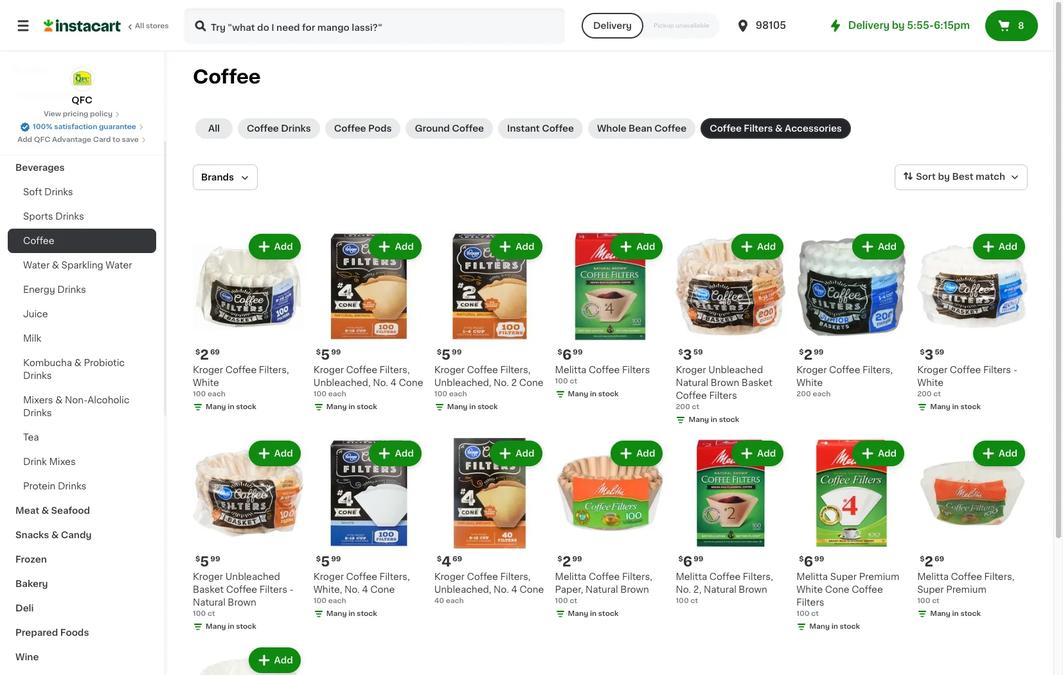 Task type: locate. For each thing, give the bounding box(es) containing it.
5
[[321, 348, 330, 362], [442, 348, 451, 362], [200, 555, 209, 569], [321, 555, 330, 569]]

100 inside melitta super premium white cone coffee filters 100 ct
[[797, 611, 810, 618]]

natural
[[676, 379, 709, 388], [586, 586, 619, 595], [704, 586, 737, 595], [193, 599, 226, 608]]

in down melitta coffee filters, super premium 100 ct in the right bottom of the page
[[953, 611, 959, 618]]

200 inside kroger coffee filters - white 200 ct
[[918, 391, 932, 398]]

- inside the kroger unbleached basket coffee filters - natural brown 100 ct
[[290, 586, 294, 595]]

qfc up view pricing policy link
[[72, 96, 92, 105]]

$ up kroger coffee filters - white 200 ct
[[920, 349, 925, 356]]

brands
[[201, 173, 234, 182]]

drinks
[[281, 124, 311, 133], [44, 188, 73, 197], [55, 212, 84, 221], [57, 286, 86, 295], [23, 372, 52, 381], [23, 409, 52, 418], [58, 482, 86, 491]]

0 vertical spatial $ 2 99
[[800, 348, 824, 362]]

many in stock down kroger coffee filters, unbleached, no. 2 cone 100 each
[[447, 404, 498, 411]]

2 horizontal spatial 6
[[804, 555, 814, 569]]

Search field
[[185, 9, 564, 42]]

0 horizontal spatial $ 3 59
[[679, 348, 703, 362]]

brands button
[[193, 165, 258, 190]]

filters, for kroger coffee filters, white
[[259, 366, 289, 375]]

card
[[93, 136, 111, 143]]

$ 6 99
[[558, 348, 583, 362], [679, 555, 704, 569], [800, 555, 825, 569]]

6 up melitta super premium white cone coffee filters 100 ct
[[804, 555, 814, 569]]

2 for 100
[[925, 555, 934, 569]]

1 horizontal spatial $ 6 99
[[679, 555, 704, 569]]

many
[[568, 391, 589, 398], [206, 404, 226, 411], [327, 404, 347, 411], [447, 404, 468, 411], [931, 404, 951, 411], [689, 417, 709, 424], [327, 611, 347, 618], [568, 611, 589, 618], [931, 611, 951, 618], [206, 624, 226, 631], [810, 624, 830, 631]]

basket
[[742, 379, 773, 388], [193, 586, 224, 595]]

$ up 40
[[437, 556, 442, 563]]

0 horizontal spatial 69
[[210, 349, 220, 356]]

filters,
[[259, 366, 289, 375], [380, 366, 410, 375], [501, 366, 531, 375], [863, 366, 893, 375], [380, 573, 410, 582], [501, 573, 531, 582], [623, 573, 653, 582], [743, 573, 774, 582], [985, 573, 1015, 582]]

$ 2 99 up paper, at the bottom
[[558, 555, 583, 569]]

frozen link
[[8, 548, 156, 572]]

add qfc advantage card to save
[[17, 136, 139, 143]]

in down kroger coffee filters, unbleached, no. 4 cone 100 each
[[349, 404, 355, 411]]

& down 'milk' link
[[74, 359, 82, 368]]

recipes
[[15, 66, 53, 75]]

filters, inside kroger coffee filters, unbleached, no. 4 cone 100 each
[[380, 366, 410, 375]]

filters, inside kroger coffee filters, unbleached, no. 2 cone 100 each
[[501, 366, 531, 375]]

natural inside melitta coffee filters, paper, natural brown 100 ct
[[586, 586, 619, 595]]

1 horizontal spatial 3
[[925, 348, 934, 362]]

satisfaction
[[54, 123, 97, 131]]

5 up kroger coffee filters, unbleached, no. 2 cone 100 each
[[442, 348, 451, 362]]

stock for kroger coffee filters, unbleached, no. 2 cone
[[478, 404, 498, 411]]

1 horizontal spatial all
[[208, 124, 220, 133]]

Best match Sort by field
[[895, 165, 1028, 190]]

$ 6 99 up melitta super premium white cone coffee filters 100 ct
[[800, 555, 825, 569]]

5 up kroger coffee filters, unbleached, no. 4 cone 100 each
[[321, 348, 330, 362]]

sports
[[23, 212, 53, 221]]

tea
[[23, 433, 39, 442]]

melitta for 100
[[555, 366, 587, 375]]

99 for melitta coffee filters
[[573, 349, 583, 356]]

98105
[[756, 21, 787, 30]]

$ up white,
[[316, 556, 321, 563]]

snacks & candy link
[[8, 524, 156, 548]]

milk link
[[8, 327, 156, 351]]

stock down melitta coffee filters, super premium 100 ct in the right bottom of the page
[[961, 611, 981, 618]]

$ 3 59 up kroger unbleached natural brown basket coffee filters 200 ct
[[679, 348, 703, 362]]

69 for melitta coffee filters, super premium
[[935, 556, 945, 563]]

in down melitta coffee filters, paper, natural brown 100 ct
[[590, 611, 597, 618]]

many for kroger coffee filters, unbleached, no. 2 cone
[[447, 404, 468, 411]]

filters, inside melitta coffee filters, super premium 100 ct
[[985, 573, 1015, 582]]

1 horizontal spatial by
[[939, 172, 951, 181]]

stock down melitta super premium white cone coffee filters 100 ct
[[840, 624, 861, 631]]

1 vertical spatial premium
[[947, 586, 987, 595]]

view pricing policy link
[[44, 109, 120, 120]]

0 horizontal spatial 3
[[683, 348, 692, 362]]

many in stock down melitta coffee filters 100 ct
[[568, 391, 619, 398]]

0 horizontal spatial unbleached
[[226, 573, 280, 582]]

coffee inside kroger unbleached natural brown basket coffee filters 200 ct
[[676, 392, 707, 401]]

many in stock down the kroger unbleached basket coffee filters - natural brown 100 ct
[[206, 624, 257, 631]]

& left candy
[[51, 531, 59, 540]]

candy
[[61, 531, 92, 540]]

$ 3 59
[[679, 348, 703, 362], [920, 348, 945, 362]]

in down melitta super premium white cone coffee filters 100 ct
[[832, 624, 839, 631]]

prepared foods link
[[8, 621, 156, 646]]

filters, inside kroger coffee filters, white, no. 4 cone 100 each
[[380, 573, 410, 582]]

99 up '2,'
[[694, 556, 704, 563]]

1 $ 3 59 from the left
[[679, 348, 703, 362]]

$ 5 99 up kroger coffee filters, unbleached, no. 2 cone 100 each
[[437, 348, 462, 362]]

many in stock for melitta coffee filters, super premium
[[931, 611, 981, 618]]

in for kroger unbleached natural brown basket coffee filters
[[711, 417, 718, 424]]

$ up melitta coffee filters, no. 2, natural brown 100 ct
[[679, 556, 683, 563]]

0 horizontal spatial 59
[[694, 349, 703, 356]]

99 for melitta coffee filters, paper, natural brown
[[573, 556, 583, 563]]

1 horizontal spatial premium
[[947, 586, 987, 595]]

all left stores in the left of the page
[[135, 23, 144, 30]]

$ 6 99 up melitta coffee filters 100 ct
[[558, 348, 583, 362]]

& for probiotic
[[74, 359, 82, 368]]

$ 5 99
[[316, 348, 341, 362], [437, 348, 462, 362], [196, 555, 220, 569], [316, 555, 341, 569]]

many for melitta super premium white cone coffee filters
[[810, 624, 830, 631]]

by right "sort"
[[939, 172, 951, 181]]

many down white,
[[327, 611, 347, 618]]

water up energy
[[23, 261, 50, 270]]

in down kroger coffee filters, white, no. 4 cone 100 each
[[349, 611, 355, 618]]

kroger inside the kroger unbleached basket coffee filters - natural brown 100 ct
[[193, 573, 223, 582]]

no. for kroger coffee filters, unbleached, no. 2 cone
[[494, 379, 509, 388]]

filters inside melitta super premium white cone coffee filters 100 ct
[[797, 599, 825, 608]]

6 for melitta super premium white cone coffee filters
[[804, 555, 814, 569]]

6 up melitta coffee filters, no. 2, natural brown 100 ct
[[683, 555, 693, 569]]

5 up the kroger unbleached basket coffee filters - natural brown 100 ct
[[200, 555, 209, 569]]

1 horizontal spatial qfc
[[72, 96, 92, 105]]

0 horizontal spatial 200
[[676, 404, 691, 411]]

99 up white,
[[331, 556, 341, 563]]

100
[[555, 378, 568, 385], [193, 391, 206, 398], [314, 391, 327, 398], [435, 391, 448, 398], [314, 598, 327, 605], [555, 598, 568, 605], [676, 598, 689, 605], [918, 598, 931, 605], [193, 611, 206, 618], [797, 611, 810, 618]]

many in stock down kroger coffee filters, white, no. 4 cone 100 each
[[327, 611, 377, 618]]

in down kroger unbleached natural brown basket coffee filters 200 ct
[[711, 417, 718, 424]]

in for melitta coffee filters, paper, natural brown
[[590, 611, 597, 618]]

best match
[[953, 172, 1006, 181]]

in down the kroger coffee filters, white 100 each
[[228, 404, 234, 411]]

kroger coffee filters, unbleached, no. 4 cone 40 each
[[435, 573, 544, 605]]

5 for kroger coffee filters, unbleached, no. 2 cone
[[442, 348, 451, 362]]

1 horizontal spatial $ 3 59
[[920, 348, 945, 362]]

ct inside melitta coffee filters, super premium 100 ct
[[933, 598, 940, 605]]

100% satisfaction guarantee
[[33, 123, 136, 131]]

accessories
[[785, 124, 842, 133]]

cone for kroger coffee filters, white, no. 4 cone
[[371, 586, 395, 595]]

many in stock for kroger coffee filters, unbleached, no. 4 cone
[[327, 404, 377, 411]]

prepared
[[15, 629, 58, 638]]

stock down melitta coffee filters 100 ct
[[599, 391, 619, 398]]

& inside kombucha & probiotic drinks
[[74, 359, 82, 368]]

add button for melitta coffee filters, paper, natural brown 100 ct
[[612, 442, 662, 466]]

cone inside kroger coffee filters, unbleached, no. 2 cone 100 each
[[519, 379, 544, 388]]

$ for kroger coffee filters, unbleached, no. 2 cone 100 each
[[437, 349, 442, 356]]

6 up melitta coffee filters 100 ct
[[563, 348, 572, 362]]

0 vertical spatial super
[[831, 573, 857, 582]]

many for kroger coffee filters, white, no. 4 cone
[[327, 611, 347, 618]]

instant coffee
[[507, 124, 574, 133]]

ground
[[415, 124, 450, 133]]

59
[[694, 349, 703, 356], [935, 349, 945, 356]]

in for kroger coffee filters, white
[[228, 404, 234, 411]]

100 inside melitta coffee filters, super premium 100 ct
[[918, 598, 931, 605]]

ct inside melitta coffee filters, no. 2, natural brown 100 ct
[[691, 598, 698, 605]]

many down the kroger coffee filters, white 100 each
[[206, 404, 226, 411]]

$ for kroger unbleached basket coffee filters - natural brown 100 ct
[[196, 556, 200, 563]]

deli link
[[8, 597, 156, 621]]

2 $ 3 59 from the left
[[920, 348, 945, 362]]

many in stock down kroger coffee filters - white 200 ct
[[931, 404, 981, 411]]

meat & seafood
[[15, 507, 90, 516]]

filters, for kroger coffee filters, white, no. 4 cone
[[380, 573, 410, 582]]

add button for melitta coffee filters, super premium 100 ct
[[975, 442, 1025, 466]]

in down kroger coffee filters - white 200 ct
[[953, 404, 959, 411]]

1 59 from the left
[[694, 349, 703, 356]]

filters inside "link"
[[744, 124, 773, 133]]

4
[[391, 379, 397, 388], [442, 555, 451, 569], [362, 586, 368, 595], [512, 586, 518, 595]]

$ up the kroger coffee filters, white 100 each
[[196, 349, 200, 356]]

white inside the kroger coffee filters, white 100 each
[[193, 379, 219, 388]]

delivery for delivery by 5:55-6:15pm
[[849, 21, 890, 30]]

add button for melitta coffee filters 100 ct
[[612, 235, 662, 259]]

ct inside kroger unbleached natural brown basket coffee filters 200 ct
[[692, 404, 700, 411]]

59 for unbleached
[[694, 349, 703, 356]]

stock down kroger coffee filters, unbleached, no. 2 cone 100 each
[[478, 404, 498, 411]]

delivery for delivery
[[594, 21, 632, 30]]

6 for melitta coffee filters
[[563, 348, 572, 362]]

coffee inside the kroger coffee filters, white 200 each
[[830, 366, 861, 375]]

0 horizontal spatial qfc
[[34, 136, 50, 143]]

many in stock down kroger unbleached natural brown basket coffee filters 200 ct
[[689, 417, 740, 424]]

69 for kroger coffee filters, unbleached, no. 4 cone
[[453, 556, 462, 563]]

& left accessories at the top
[[776, 124, 783, 133]]

$ for melitta super premium white cone coffee filters 100 ct
[[800, 556, 804, 563]]

1 horizontal spatial $ 2 99
[[800, 348, 824, 362]]

each for kroger coffee filters, unbleached, no. 4 cone 40 each
[[446, 598, 464, 605]]

each inside kroger coffee filters, unbleached, no. 2 cone 100 each
[[449, 391, 467, 398]]

meat
[[15, 507, 39, 516]]

2 horizontal spatial 69
[[935, 556, 945, 563]]

coffee inside the kroger unbleached basket coffee filters - natural brown 100 ct
[[226, 586, 257, 595]]

0 vertical spatial unbleached
[[709, 366, 764, 375]]

5 for kroger coffee filters, unbleached, no. 4 cone
[[321, 348, 330, 362]]

$ 5 99 for kroger coffee filters, unbleached, no. 2 cone
[[437, 348, 462, 362]]

$ up melitta coffee filters 100 ct
[[558, 349, 563, 356]]

69 up the kroger coffee filters, white 100 each
[[210, 349, 220, 356]]

instant coffee link
[[498, 118, 583, 139]]

melitta for paper,
[[555, 573, 587, 582]]

filters inside the kroger unbleached basket coffee filters - natural brown 100 ct
[[260, 586, 287, 595]]

eggs
[[52, 139, 76, 148]]

2 3 from the left
[[925, 348, 934, 362]]

coffee inside melitta coffee filters, paper, natural brown 100 ct
[[589, 573, 620, 582]]

$ 2 69 up the kroger coffee filters, white 100 each
[[196, 348, 220, 362]]

0 horizontal spatial delivery
[[594, 21, 632, 30]]

0 horizontal spatial super
[[831, 573, 857, 582]]

$ 2 69 for kroger coffee filters, white
[[196, 348, 220, 362]]

& up energy drinks
[[52, 261, 59, 270]]

1 horizontal spatial 59
[[935, 349, 945, 356]]

coffee
[[193, 68, 261, 86], [247, 124, 279, 133], [334, 124, 366, 133], [452, 124, 484, 133], [542, 124, 574, 133], [655, 124, 687, 133], [710, 124, 742, 133], [23, 237, 54, 246], [226, 366, 257, 375], [346, 366, 378, 375], [467, 366, 498, 375], [589, 366, 620, 375], [830, 366, 861, 375], [950, 366, 982, 375], [676, 392, 707, 401], [346, 573, 378, 582], [467, 573, 498, 582], [589, 573, 620, 582], [710, 573, 741, 582], [952, 573, 983, 582], [226, 586, 257, 595], [852, 586, 883, 595]]

4 for kroger coffee filters, unbleached, no. 4 cone 100 each
[[391, 379, 397, 388]]

delivery
[[849, 21, 890, 30], [594, 21, 632, 30]]

cone inside kroger coffee filters, unbleached, no. 4 cone 40 each
[[520, 586, 544, 595]]

1 horizontal spatial 200
[[797, 391, 811, 398]]

69 up kroger coffee filters, unbleached, no. 4 cone 40 each
[[453, 556, 462, 563]]

many in stock for melitta super premium white cone coffee filters
[[810, 624, 861, 631]]

melitta inside melitta coffee filters, no. 2, natural brown 100 ct
[[676, 573, 708, 582]]

$ 2 99 up the kroger coffee filters, white 200 each
[[800, 348, 824, 362]]

1 horizontal spatial $ 2 69
[[920, 555, 945, 569]]

no. inside kroger coffee filters, unbleached, no. 4 cone 100 each
[[373, 379, 388, 388]]

natural inside kroger unbleached natural brown basket coffee filters 200 ct
[[676, 379, 709, 388]]

drinks for coffee drinks
[[281, 124, 311, 133]]

melitta inside melitta coffee filters 100 ct
[[555, 366, 587, 375]]

$ for melitta coffee filters, paper, natural brown 100 ct
[[558, 556, 563, 563]]

1 vertical spatial $ 2 69
[[920, 555, 945, 569]]

0 horizontal spatial 6
[[563, 348, 572, 362]]

$ 5 99 for kroger unbleached basket coffee filters - natural brown
[[196, 555, 220, 569]]

$ 2 99
[[800, 348, 824, 362], [558, 555, 583, 569]]

5 up white,
[[321, 555, 330, 569]]

milk
[[23, 334, 41, 343]]

40
[[435, 598, 444, 605]]

4 for kroger coffee filters, white, no. 4 cone 100 each
[[362, 586, 368, 595]]

drink mixes
[[23, 458, 76, 467]]

4 inside kroger coffee filters, unbleached, no. 4 cone 100 each
[[391, 379, 397, 388]]

many down kroger unbleached natural brown basket coffee filters 200 ct
[[689, 417, 709, 424]]

each for kroger coffee filters, unbleached, no. 4 cone 100 each
[[329, 391, 346, 398]]

in down melitta coffee filters 100 ct
[[590, 391, 597, 398]]

1 vertical spatial $ 2 99
[[558, 555, 583, 569]]

99 up paper, at the bottom
[[573, 556, 583, 563]]

stock down kroger unbleached natural brown basket coffee filters 200 ct
[[719, 417, 740, 424]]

each inside kroger coffee filters, unbleached, no. 4 cone 100 each
[[329, 391, 346, 398]]

1 horizontal spatial water
[[106, 261, 132, 270]]

in for melitta coffee filters
[[590, 391, 597, 398]]

many in stock down melitta coffee filters, paper, natural brown 100 ct
[[568, 611, 619, 618]]

delivery inside 'button'
[[594, 21, 632, 30]]

cone for kroger coffee filters, unbleached, no. 2 cone
[[519, 379, 544, 388]]

$ up melitta super premium white cone coffee filters 100 ct
[[800, 556, 804, 563]]

many for melitta coffee filters
[[568, 391, 589, 398]]

kroger inside kroger coffee filters, unbleached, no. 4 cone 40 each
[[435, 573, 465, 582]]

99
[[331, 349, 341, 356], [452, 349, 462, 356], [573, 349, 583, 356], [814, 349, 824, 356], [211, 556, 220, 563], [331, 556, 341, 563], [573, 556, 583, 563], [694, 556, 704, 563], [815, 556, 825, 563]]

$ up kroger coffee filters, unbleached, no. 4 cone 100 each
[[316, 349, 321, 356]]

99 up the kroger unbleached basket coffee filters - natural brown 100 ct
[[211, 556, 220, 563]]

probiotic
[[84, 359, 125, 368]]

3 for kroger unbleached natural brown basket coffee filters
[[683, 348, 692, 362]]

1 horizontal spatial -
[[1014, 366, 1018, 375]]

many down melitta coffee filters 100 ct
[[568, 391, 589, 398]]

natural inside the kroger unbleached basket coffee filters - natural brown 100 ct
[[193, 599, 226, 608]]

melitta inside melitta coffee filters, super premium 100 ct
[[918, 573, 949, 582]]

1 vertical spatial basket
[[193, 586, 224, 595]]

1 vertical spatial qfc
[[34, 136, 50, 143]]

instacart logo image
[[44, 18, 121, 33]]

$ inside $ 4 69
[[437, 556, 442, 563]]

premium
[[860, 573, 900, 582], [947, 586, 987, 595]]

$ 2 69 up melitta coffee filters, super premium 100 ct in the right bottom of the page
[[920, 555, 945, 569]]

$ 5 99 up the kroger unbleached basket coffee filters - natural brown 100 ct
[[196, 555, 220, 569]]

kroger coffee filters, unbleached, no. 4 cone 100 each
[[314, 366, 423, 398]]

soft drinks link
[[8, 180, 156, 205]]

2 horizontal spatial 200
[[918, 391, 932, 398]]

0 horizontal spatial by
[[893, 21, 905, 30]]

2 59 from the left
[[935, 349, 945, 356]]

& left non-
[[55, 396, 63, 405]]

cone inside melitta super premium white cone coffee filters 100 ct
[[826, 586, 850, 595]]

0 horizontal spatial $ 2 69
[[196, 348, 220, 362]]

many down kroger coffee filters, unbleached, no. 4 cone 100 each
[[327, 404, 347, 411]]

99 up melitta super premium white cone coffee filters 100 ct
[[815, 556, 825, 563]]

$ 5 99 up white,
[[316, 555, 341, 569]]

$ 5 99 up kroger coffee filters, unbleached, no. 4 cone 100 each
[[316, 348, 341, 362]]

filters, inside the kroger coffee filters, white 200 each
[[863, 366, 893, 375]]

kroger for kroger coffee filters, unbleached, no. 2 cone
[[435, 366, 465, 375]]

99 for kroger coffee filters, white, no. 4 cone
[[331, 556, 341, 563]]

all up brands
[[208, 124, 220, 133]]

100% satisfaction guarantee button
[[20, 120, 144, 132]]

$ for melitta coffee filters 100 ct
[[558, 349, 563, 356]]

unbleached inside the kroger unbleached basket coffee filters - natural brown 100 ct
[[226, 573, 280, 582]]

water right sparkling
[[106, 261, 132, 270]]

pricing
[[63, 111, 88, 118]]

many down paper, at the bottom
[[568, 611, 589, 618]]

1 vertical spatial unbleached
[[226, 573, 280, 582]]

unbleached
[[709, 366, 764, 375], [226, 573, 280, 582]]

stock down kroger coffee filters, white, no. 4 cone 100 each
[[357, 611, 377, 618]]

protein
[[23, 482, 56, 491]]

kombucha & probiotic drinks link
[[8, 351, 156, 388]]

stock down kroger coffee filters - white 200 ct
[[961, 404, 981, 411]]

kroger inside kroger coffee filters, unbleached, no. 4 cone 100 each
[[314, 366, 344, 375]]

$ 3 59 for kroger coffee filters - white
[[920, 348, 945, 362]]

5 for kroger unbleached basket coffee filters - natural brown
[[200, 555, 209, 569]]

$ 6 99 up '2,'
[[679, 555, 704, 569]]

- inside kroger coffee filters - white 200 ct
[[1014, 366, 1018, 375]]

0 vertical spatial basket
[[742, 379, 773, 388]]

0 vertical spatial -
[[1014, 366, 1018, 375]]

in for kroger coffee filters, white, no. 4 cone
[[349, 611, 355, 618]]

0 horizontal spatial all
[[135, 23, 144, 30]]

0 horizontal spatial -
[[290, 586, 294, 595]]

product group containing add
[[193, 646, 303, 676]]

many down kroger coffee filters, unbleached, no. 2 cone 100 each
[[447, 404, 468, 411]]

in for melitta super premium white cone coffee filters
[[832, 624, 839, 631]]

unbleached inside kroger unbleached natural brown basket coffee filters 200 ct
[[709, 366, 764, 375]]

many down kroger coffee filters - white 200 ct
[[931, 404, 951, 411]]

filters, inside the kroger coffee filters, white 100 each
[[259, 366, 289, 375]]

1 horizontal spatial basket
[[742, 379, 773, 388]]

3 up kroger coffee filters - white 200 ct
[[925, 348, 934, 362]]

unbleached, inside kroger coffee filters, unbleached, no. 4 cone 100 each
[[314, 379, 371, 388]]

add button for kroger coffee filters, unbleached, no. 4 cone 100 each
[[371, 235, 420, 259]]

premium inside melitta super premium white cone coffee filters 100 ct
[[860, 573, 900, 582]]

0 vertical spatial $ 2 69
[[196, 348, 220, 362]]

kroger
[[193, 366, 223, 375], [314, 366, 344, 375], [435, 366, 465, 375], [676, 366, 707, 375], [797, 366, 827, 375], [918, 366, 948, 375], [193, 573, 223, 582], [314, 573, 344, 582], [435, 573, 465, 582]]

white inside kroger coffee filters - white 200 ct
[[918, 379, 944, 388]]

1 horizontal spatial delivery
[[849, 21, 890, 30]]

$ 2 69 for melitta coffee filters, super premium
[[920, 555, 945, 569]]

$ 3 59 up kroger coffee filters - white 200 ct
[[920, 348, 945, 362]]

pods
[[368, 124, 392, 133]]

many in stock down kroger coffee filters, unbleached, no. 4 cone 100 each
[[327, 404, 377, 411]]

& for non-
[[55, 396, 63, 405]]

stock down the kroger coffee filters, white 100 each
[[236, 404, 257, 411]]

deli
[[15, 605, 34, 614]]

99 for melitta super premium white cone coffee filters
[[815, 556, 825, 563]]

kombucha & probiotic drinks
[[23, 359, 125, 381]]

1 horizontal spatial 69
[[453, 556, 462, 563]]

drinks for sports drinks
[[55, 212, 84, 221]]

add button
[[250, 235, 300, 259], [371, 235, 420, 259], [492, 235, 541, 259], [612, 235, 662, 259], [733, 235, 783, 259], [854, 235, 904, 259], [975, 235, 1025, 259], [250, 442, 300, 466], [371, 442, 420, 466], [492, 442, 541, 466], [612, 442, 662, 466], [733, 442, 783, 466], [854, 442, 904, 466], [975, 442, 1025, 466], [250, 649, 300, 673]]

0 horizontal spatial $ 2 99
[[558, 555, 583, 569]]

ground coffee
[[415, 124, 484, 133]]

qfc down the 100%
[[34, 136, 50, 143]]

kroger inside kroger unbleached natural brown basket coffee filters 200 ct
[[676, 366, 707, 375]]

0 vertical spatial by
[[893, 21, 905, 30]]

add button for kroger coffee filters - white 200 ct
[[975, 235, 1025, 259]]

each inside kroger coffee filters, white, no. 4 cone 100 each
[[329, 598, 346, 605]]

1 horizontal spatial super
[[918, 586, 944, 595]]

$ up the kroger unbleached basket coffee filters - natural brown 100 ct
[[196, 556, 200, 563]]

1 water from the left
[[23, 261, 50, 270]]

add button for kroger unbleached natural brown basket coffee filters 200 ct
[[733, 235, 783, 259]]

99 for kroger unbleached basket coffee filters - natural brown
[[211, 556, 220, 563]]

no. inside kroger coffee filters, white, no. 4 cone 100 each
[[345, 586, 360, 595]]

by inside field
[[939, 172, 951, 181]]

coffee inside kroger coffee filters, unbleached, no. 4 cone 40 each
[[467, 573, 498, 582]]

by for delivery
[[893, 21, 905, 30]]

0 vertical spatial premium
[[860, 573, 900, 582]]

1 3 from the left
[[683, 348, 692, 362]]

many down melitta coffee filters, super premium 100 ct in the right bottom of the page
[[931, 611, 951, 618]]

cone inside kroger coffee filters, unbleached, no. 4 cone 100 each
[[399, 379, 423, 388]]

$ for kroger coffee filters, unbleached, no. 4 cone 100 each
[[316, 349, 321, 356]]

0 vertical spatial all
[[135, 23, 144, 30]]

99 up kroger coffee filters, unbleached, no. 4 cone 100 each
[[331, 349, 341, 356]]

1 vertical spatial -
[[290, 586, 294, 595]]

0 horizontal spatial premium
[[860, 573, 900, 582]]

cone inside kroger coffee filters, white, no. 4 cone 100 each
[[371, 586, 395, 595]]

1 horizontal spatial unbleached
[[709, 366, 764, 375]]

drinks inside "mixers & non-alcoholic drinks"
[[23, 409, 52, 418]]

drinks inside "link"
[[281, 124, 311, 133]]

in down kroger coffee filters, unbleached, no. 2 cone 100 each
[[470, 404, 476, 411]]

filters, inside melitta coffee filters, paper, natural brown 100 ct
[[623, 573, 653, 582]]

add button for kroger coffee filters, white, no. 4 cone 100 each
[[371, 442, 420, 466]]

add
[[17, 136, 32, 143], [274, 242, 293, 251], [395, 242, 414, 251], [516, 242, 535, 251], [637, 242, 656, 251], [758, 242, 776, 251], [878, 242, 897, 251], [999, 242, 1018, 251], [274, 449, 293, 458], [395, 449, 414, 458], [516, 449, 535, 458], [637, 449, 656, 458], [758, 449, 776, 458], [878, 449, 897, 458], [999, 449, 1018, 458], [274, 656, 293, 665]]

dairy & eggs link
[[8, 131, 156, 156]]

white inside the kroger coffee filters, white 200 each
[[797, 379, 823, 388]]

stock down melitta coffee filters, paper, natural brown 100 ct
[[599, 611, 619, 618]]

$ 6 99 for melitta super premium white cone coffee filters
[[800, 555, 825, 569]]

1 vertical spatial super
[[918, 586, 944, 595]]

99 up the kroger coffee filters, white 200 each
[[814, 349, 824, 356]]

many for kroger unbleached natural brown basket coffee filters
[[689, 417, 709, 424]]

99 up melitta coffee filters 100 ct
[[573, 349, 583, 356]]

all stores
[[135, 23, 169, 30]]

& right meat
[[41, 507, 49, 516]]

many in stock
[[568, 391, 619, 398], [206, 404, 257, 411], [327, 404, 377, 411], [447, 404, 498, 411], [931, 404, 981, 411], [689, 417, 740, 424], [327, 611, 377, 618], [568, 611, 619, 618], [931, 611, 981, 618], [206, 624, 257, 631], [810, 624, 861, 631]]

1 horizontal spatial 6
[[683, 555, 693, 569]]

59 up kroger coffee filters - white 200 ct
[[935, 349, 945, 356]]

1 vertical spatial all
[[208, 124, 220, 133]]

no. for kroger coffee filters, unbleached, no. 4 cone
[[373, 379, 388, 388]]

white inside melitta super premium white cone coffee filters 100 ct
[[797, 586, 823, 595]]

& inside "mixers & non-alcoholic drinks"
[[55, 396, 63, 405]]

delivery button
[[582, 13, 644, 39]]

many in stock down melitta coffee filters, super premium 100 ct in the right bottom of the page
[[931, 611, 981, 618]]

99 up kroger coffee filters, unbleached, no. 2 cone 100 each
[[452, 349, 462, 356]]

2 for each
[[200, 348, 209, 362]]

kroger inside the kroger coffee filters, white 100 each
[[193, 366, 223, 375]]

tea link
[[8, 426, 156, 450]]

0 horizontal spatial water
[[23, 261, 50, 270]]

stock down the kroger unbleached basket coffee filters - natural brown 100 ct
[[236, 624, 257, 631]]

add button for kroger coffee filters, unbleached, no. 2 cone 100 each
[[492, 235, 541, 259]]

unbleached for 3
[[709, 366, 764, 375]]

all stores link
[[44, 8, 170, 44]]

None search field
[[184, 8, 565, 44]]

1 vertical spatial by
[[939, 172, 951, 181]]

brown inside the kroger unbleached basket coffee filters - natural brown 100 ct
[[228, 599, 256, 608]]

69 up melitta coffee filters, super premium 100 ct in the right bottom of the page
[[935, 556, 945, 563]]

$ up melitta coffee filters, super premium 100 ct in the right bottom of the page
[[920, 556, 925, 563]]

filters inside kroger coffee filters - white 200 ct
[[984, 366, 1012, 375]]

& down the 100%
[[43, 139, 50, 148]]

by left 5:55-
[[893, 21, 905, 30]]

coffee filters & accessories
[[710, 124, 842, 133]]

0 horizontal spatial $ 6 99
[[558, 348, 583, 362]]

many in stock down the kroger coffee filters, white 100 each
[[206, 404, 257, 411]]

kroger inside kroger coffee filters, unbleached, no. 2 cone 100 each
[[435, 366, 465, 375]]

2 horizontal spatial $ 6 99
[[800, 555, 825, 569]]

each for kroger coffee filters, unbleached, no. 2 cone 100 each
[[449, 391, 467, 398]]

sort
[[917, 172, 936, 181]]

4 inside kroger coffee filters, white, no. 4 cone 100 each
[[362, 586, 368, 595]]

0 horizontal spatial basket
[[193, 586, 224, 595]]

by
[[893, 21, 905, 30], [939, 172, 951, 181]]

melitta inside melitta coffee filters, paper, natural brown 100 ct
[[555, 573, 587, 582]]

-
[[1014, 366, 1018, 375], [290, 586, 294, 595]]

product group
[[193, 232, 303, 415], [314, 232, 424, 415], [435, 232, 545, 415], [555, 232, 666, 403], [676, 232, 787, 428], [797, 232, 908, 400], [918, 232, 1028, 415], [193, 439, 303, 635], [314, 439, 424, 622], [435, 439, 545, 607], [555, 439, 666, 622], [676, 439, 787, 607], [797, 439, 908, 635], [918, 439, 1028, 622], [193, 646, 303, 676]]

100 inside melitta coffee filters, paper, natural brown 100 ct
[[555, 598, 568, 605]]

4 inside kroger coffee filters, unbleached, no. 4 cone 40 each
[[512, 586, 518, 595]]

many down melitta super premium white cone coffee filters 100 ct
[[810, 624, 830, 631]]



Task type: describe. For each thing, give the bounding box(es) containing it.
kroger coffee filters, white 200 each
[[797, 366, 893, 398]]

many for kroger coffee filters - white
[[931, 404, 951, 411]]

$ 4 69
[[437, 555, 462, 569]]

$ 3 59 for kroger unbleached natural brown basket coffee filters
[[679, 348, 703, 362]]

kroger coffee filters - white 200 ct
[[918, 366, 1018, 398]]

2 water from the left
[[106, 261, 132, 270]]

bakery link
[[8, 572, 156, 597]]

thanksgiving
[[15, 90, 77, 99]]

& for seafood
[[41, 507, 49, 516]]

99 for kroger coffee filters, white
[[814, 349, 824, 356]]

kombucha
[[23, 359, 72, 368]]

energy drinks link
[[8, 278, 156, 302]]

ground coffee link
[[406, 118, 493, 139]]

sports drinks link
[[8, 205, 156, 229]]

advantage
[[52, 136, 91, 143]]

service type group
[[582, 13, 720, 39]]

stock for kroger unbleached basket coffee filters - natural brown
[[236, 624, 257, 631]]

water & sparkling water
[[23, 261, 132, 270]]

59 for coffee
[[935, 349, 945, 356]]

stock for kroger coffee filters, unbleached, no. 4 cone
[[357, 404, 377, 411]]

100 inside melitta coffee filters 100 ct
[[555, 378, 568, 385]]

coffee drinks
[[247, 124, 311, 133]]

ct inside melitta coffee filters, paper, natural brown 100 ct
[[570, 598, 578, 605]]

$ up the kroger coffee filters, white 200 each
[[800, 349, 804, 356]]

100 inside melitta coffee filters, no. 2, natural brown 100 ct
[[676, 598, 689, 605]]

view
[[44, 111, 61, 118]]

dairy
[[15, 139, 40, 148]]

100 inside kroger coffee filters, unbleached, no. 4 cone 100 each
[[314, 391, 327, 398]]

coffee inside kroger coffee filters, unbleached, no. 2 cone 100 each
[[467, 366, 498, 375]]

many in stock for melitta coffee filters
[[568, 391, 619, 398]]

paper,
[[555, 586, 584, 595]]

filters, inside melitta coffee filters, no. 2, natural brown 100 ct
[[743, 573, 774, 582]]

coffee link
[[8, 229, 156, 253]]

many for kroger coffee filters, unbleached, no. 4 cone
[[327, 404, 347, 411]]

coffee inside kroger coffee filters, white, no. 4 cone 100 each
[[346, 573, 378, 582]]

stock for kroger coffee filters, white
[[236, 404, 257, 411]]

basket inside the kroger unbleached basket coffee filters - natural brown 100 ct
[[193, 586, 224, 595]]

in for kroger coffee filters, unbleached, no. 2 cone
[[470, 404, 476, 411]]

soft
[[23, 188, 42, 197]]

coffee inside melitta coffee filters, super premium 100 ct
[[952, 573, 983, 582]]

unbleached, for kroger coffee filters, unbleached, no. 4 cone
[[314, 379, 371, 388]]

69 for kroger coffee filters, white
[[210, 349, 220, 356]]

coffee filters & accessories link
[[701, 118, 851, 139]]

100 inside the kroger coffee filters, white 100 each
[[193, 391, 206, 398]]

whole bean coffee
[[597, 124, 687, 133]]

stock for kroger coffee filters - white
[[961, 404, 981, 411]]

white for cone
[[797, 586, 823, 595]]

stock for melitta coffee filters, paper, natural brown
[[599, 611, 619, 618]]

$ for kroger coffee filters, white 100 each
[[196, 349, 200, 356]]

policy
[[90, 111, 113, 118]]

melitta coffee filters 100 ct
[[555, 366, 650, 385]]

filters, inside kroger coffee filters, unbleached, no. 4 cone 40 each
[[501, 573, 531, 582]]

product group containing 4
[[435, 439, 545, 607]]

unbleached for 5
[[226, 573, 280, 582]]

filters, for kroger coffee filters, unbleached, no. 4 cone
[[380, 366, 410, 375]]

drink
[[23, 458, 47, 467]]

200 inside the kroger coffee filters, white 200 each
[[797, 391, 811, 398]]

many for melitta coffee filters, paper, natural brown
[[568, 611, 589, 618]]

drinks for soft drinks
[[44, 188, 73, 197]]

melitta for white
[[797, 573, 828, 582]]

$ 2 99 for kroger coffee filters, white
[[800, 348, 824, 362]]

beverages link
[[8, 156, 156, 180]]

each inside the kroger coffee filters, white 200 each
[[813, 391, 831, 398]]

in for melitta coffee filters, super premium
[[953, 611, 959, 618]]

stock for kroger unbleached natural brown basket coffee filters
[[719, 417, 740, 424]]

ct inside the kroger unbleached basket coffee filters - natural brown 100 ct
[[208, 611, 215, 618]]

view pricing policy
[[44, 111, 113, 118]]

add button for melitta super premium white cone coffee filters 100 ct
[[854, 442, 904, 466]]

qfc link
[[70, 67, 94, 107]]

meat & seafood link
[[8, 499, 156, 524]]

white,
[[314, 586, 342, 595]]

many for kroger unbleached basket coffee filters - natural brown
[[206, 624, 226, 631]]

filters, for kroger coffee filters, unbleached, no. 2 cone
[[501, 366, 531, 375]]

many for melitta coffee filters, super premium
[[931, 611, 951, 618]]

wine
[[15, 653, 39, 662]]

100 inside kroger coffee filters, white, no. 4 cone 100 each
[[314, 598, 327, 605]]

stock for melitta coffee filters, super premium
[[961, 611, 981, 618]]

many in stock for kroger coffee filters, unbleached, no. 2 cone
[[447, 404, 498, 411]]

stores
[[146, 23, 169, 30]]

many in stock for melitta coffee filters, paper, natural brown
[[568, 611, 619, 618]]

melitta coffee filters, paper, natural brown 100 ct
[[555, 573, 653, 605]]

kroger for kroger coffee filters - white
[[918, 366, 948, 375]]

wine link
[[8, 646, 156, 670]]

& inside "link"
[[776, 124, 783, 133]]

ct inside melitta coffee filters 100 ct
[[570, 378, 578, 385]]

juice
[[23, 310, 48, 319]]

qfc logo image
[[70, 67, 94, 91]]

produce link
[[8, 107, 156, 131]]

kroger inside the kroger coffee filters, white 200 each
[[797, 366, 827, 375]]

$ for kroger coffee filters, white, no. 4 cone 100 each
[[316, 556, 321, 563]]

guarantee
[[99, 123, 136, 131]]

5:55-
[[908, 21, 934, 30]]

snacks & candy
[[15, 531, 92, 540]]

filters inside kroger unbleached natural brown basket coffee filters 200 ct
[[710, 392, 738, 401]]

coffee inside the kroger coffee filters, white 100 each
[[226, 366, 257, 375]]

produce
[[15, 114, 55, 123]]

3 for kroger coffee filters - white
[[925, 348, 934, 362]]

recipes link
[[8, 58, 156, 82]]

melitta coffee filters, super premium 100 ct
[[918, 573, 1015, 605]]

many in stock for kroger coffee filters, white, no. 4 cone
[[327, 611, 377, 618]]

snacks
[[15, 531, 49, 540]]

non-
[[65, 396, 88, 405]]

$ for kroger unbleached natural brown basket coffee filters 200 ct
[[679, 349, 683, 356]]

drinks inside kombucha & probiotic drinks
[[23, 372, 52, 381]]

super inside melitta super premium white cone coffee filters 100 ct
[[831, 573, 857, 582]]

kroger for kroger unbleached basket coffee filters - natural brown
[[193, 573, 223, 582]]

basket inside kroger unbleached natural brown basket coffee filters 200 ct
[[742, 379, 773, 388]]

foods
[[60, 629, 89, 638]]

brown inside melitta coffee filters, paper, natural brown 100 ct
[[621, 586, 649, 595]]

coffee inside melitta coffee filters, no. 2, natural brown 100 ct
[[710, 573, 741, 582]]

$ 6 99 for melitta coffee filters, no. 2, natural brown
[[679, 555, 704, 569]]

2 inside kroger coffee filters, unbleached, no. 2 cone 100 each
[[512, 379, 517, 388]]

kroger coffee filters, white, no. 4 cone 100 each
[[314, 573, 410, 605]]

mixers & non-alcoholic drinks
[[23, 396, 130, 418]]

coffee pods
[[334, 124, 392, 133]]

many in stock for kroger unbleached natural brown basket coffee filters
[[689, 417, 740, 424]]

4 for kroger coffee filters, unbleached, no. 4 cone 40 each
[[512, 586, 518, 595]]

drinks for energy drinks
[[57, 286, 86, 295]]

in for kroger unbleached basket coffee filters - natural brown
[[228, 624, 234, 631]]

sort by
[[917, 172, 951, 181]]

drink mixes link
[[8, 450, 156, 475]]

mixes
[[49, 458, 76, 467]]

filters, for melitta coffee filters, paper, natural brown
[[623, 573, 653, 582]]

200 inside kroger unbleached natural brown basket coffee filters 200 ct
[[676, 404, 691, 411]]

whole
[[597, 124, 627, 133]]

ct inside melitta super premium white cone coffee filters 100 ct
[[812, 611, 819, 618]]

no. inside kroger coffee filters, unbleached, no. 4 cone 40 each
[[494, 586, 509, 595]]

save
[[122, 136, 139, 143]]

$ 5 99 for kroger coffee filters, unbleached, no. 4 cone
[[316, 348, 341, 362]]

kroger unbleached natural brown basket coffee filters 200 ct
[[676, 366, 773, 411]]

stock for melitta super premium white cone coffee filters
[[840, 624, 861, 631]]

0 vertical spatial qfc
[[72, 96, 92, 105]]

natural inside melitta coffee filters, no. 2, natural brown 100 ct
[[704, 586, 737, 595]]

no. inside melitta coffee filters, no. 2, natural brown 100 ct
[[676, 586, 692, 595]]

energy
[[23, 286, 55, 295]]

add button for kroger coffee filters, white 100 each
[[250, 235, 300, 259]]

many in stock for kroger coffee filters - white
[[931, 404, 981, 411]]

ct inside kroger coffee filters - white 200 ct
[[934, 391, 941, 398]]

coffee inside kroger coffee filters, unbleached, no. 4 cone 100 each
[[346, 366, 378, 375]]

brown inside melitta coffee filters, no. 2, natural brown 100 ct
[[739, 586, 768, 595]]

coffee inside melitta coffee filters 100 ct
[[589, 366, 620, 375]]

8 button
[[986, 10, 1039, 41]]

in for kroger coffee filters, unbleached, no. 4 cone
[[349, 404, 355, 411]]

brown inside kroger unbleached natural brown basket coffee filters 200 ct
[[711, 379, 740, 388]]

unbleached, inside kroger coffee filters, unbleached, no. 4 cone 40 each
[[435, 586, 492, 595]]

mixers
[[23, 396, 53, 405]]

each for kroger coffee filters, white, no. 4 cone 100 each
[[329, 598, 346, 605]]

water & sparkling water link
[[8, 253, 156, 278]]

protein drinks
[[23, 482, 86, 491]]

by for sort
[[939, 172, 951, 181]]

coffee inside melitta super premium white cone coffee filters 100 ct
[[852, 586, 883, 595]]

frozen
[[15, 556, 47, 565]]

super inside melitta coffee filters, super premium 100 ct
[[918, 586, 944, 595]]

each inside the kroger coffee filters, white 100 each
[[208, 391, 226, 398]]

all for all stores
[[135, 23, 144, 30]]

filters inside melitta coffee filters 100 ct
[[623, 366, 650, 375]]

seafood
[[51, 507, 90, 516]]

juice link
[[8, 302, 156, 327]]

100 inside kroger coffee filters, unbleached, no. 2 cone 100 each
[[435, 391, 448, 398]]

drinks for protein drinks
[[58, 482, 86, 491]]

in for kroger coffee filters - white
[[953, 404, 959, 411]]

many for kroger coffee filters, white
[[206, 404, 226, 411]]

kroger coffee filters, white 100 each
[[193, 366, 289, 398]]

& for eggs
[[43, 139, 50, 148]]

cone for kroger coffee filters, unbleached, no. 4 cone
[[399, 379, 423, 388]]

melitta coffee filters, no. 2, natural brown 100 ct
[[676, 573, 774, 605]]

prepared foods
[[15, 629, 89, 638]]

premium inside melitta coffee filters, super premium 100 ct
[[947, 586, 987, 595]]

coffee pods link
[[325, 118, 401, 139]]

instant
[[507, 124, 540, 133]]

melitta for no.
[[676, 573, 708, 582]]

melitta super premium white cone coffee filters 100 ct
[[797, 573, 900, 618]]

2,
[[694, 586, 702, 595]]

kroger coffee filters, unbleached, no. 2 cone 100 each
[[435, 366, 544, 398]]

sparkling
[[61, 261, 103, 270]]

6:15pm
[[934, 21, 970, 30]]

whole bean coffee link
[[588, 118, 696, 139]]

100 inside the kroger unbleached basket coffee filters - natural brown 100 ct
[[193, 611, 206, 618]]

no. for kroger coffee filters, white, no. 4 cone
[[345, 586, 360, 595]]

5 for kroger coffee filters, white, no. 4 cone
[[321, 555, 330, 569]]

8
[[1019, 21, 1025, 30]]

bean
[[629, 124, 653, 133]]

98105 button
[[736, 8, 813, 44]]

to
[[113, 136, 120, 143]]

coffee inside kroger coffee filters - white 200 ct
[[950, 366, 982, 375]]

delivery by 5:55-6:15pm link
[[828, 18, 970, 33]]

& for sparkling
[[52, 261, 59, 270]]



Task type: vqa. For each thing, say whether or not it's contained in the screenshot.


